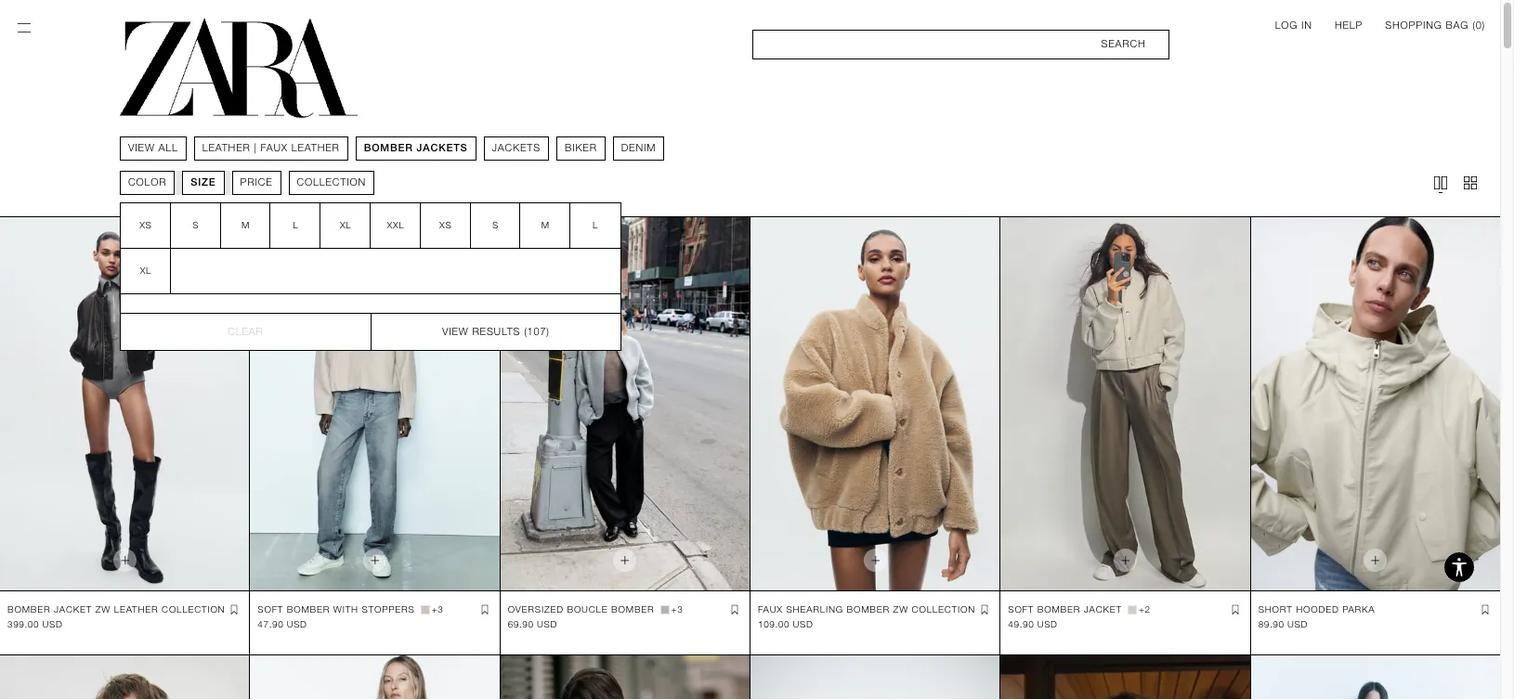 Task type: locate. For each thing, give the bounding box(es) containing it.
2 3 from the left
[[678, 605, 683, 616]]

leather
[[114, 605, 158, 616]]

Product search search field
[[753, 30, 1170, 59]]

usd down shearling
[[793, 620, 814, 631]]

0 horizontal spatial collection
[[162, 605, 225, 616]]

jacket
[[54, 605, 92, 616], [1084, 605, 1123, 616]]

0 horizontal spatial image 0 of soft bomber jacket from zara image
[[751, 657, 1000, 700]]

zw
[[95, 605, 111, 616], [894, 605, 909, 616]]

s down jackets link
[[493, 220, 499, 230]]

bomber up 399.00
[[7, 605, 51, 616]]

1 horizontal spatial xs
[[440, 220, 452, 230]]

1 xs from the left
[[140, 220, 152, 230]]

1 horizontal spatial s
[[493, 220, 499, 230]]

3 for oversized boucle bomber
[[678, 605, 683, 616]]

2 + 3 from the left
[[672, 605, 683, 616]]

69.90 usd
[[508, 620, 558, 631]]

1 horizontal spatial leather
[[292, 142, 340, 154]]

3 usd from the left
[[537, 620, 558, 631]]

leather left |
[[202, 142, 251, 154]]

1 + 3 from the left
[[432, 605, 444, 616]]

1 3 from the left
[[438, 605, 444, 616]]

usd down short hooded parka link
[[1288, 620, 1308, 631]]

add item to wishlist image for soft
[[477, 604, 492, 619]]

view
[[128, 142, 155, 154], [442, 326, 469, 338]]

bomber right shearling
[[847, 605, 890, 616]]

2 horizontal spatial collection
[[912, 605, 976, 616]]

0 horizontal spatial zoom change image
[[1432, 174, 1451, 192]]

1 + from the left
[[432, 605, 438, 616]]

faux shearling bomber zw collection link
[[758, 604, 976, 619]]

biker link
[[565, 141, 597, 156]]

2 soft from the left
[[1009, 605, 1035, 616]]

0 horizontal spatial add item to wishlist image
[[227, 604, 242, 619]]

view for view all
[[128, 142, 155, 154]]

0 horizontal spatial leather
[[202, 142, 251, 154]]

0 horizontal spatial view
[[128, 142, 155, 154]]

add item to wishlist image left soft bomber jacket link
[[978, 604, 993, 619]]

image 0 of maxi pocket bomber from zara image
[[0, 657, 249, 700]]

biker
[[565, 142, 597, 154]]

image 0 of faux leather bomber from zara image
[[1252, 657, 1501, 700]]

0 horizontal spatial l
[[293, 220, 299, 230]]

0 vertical spatial xl
[[340, 220, 352, 230]]

2 horizontal spatial +
[[1139, 605, 1146, 616]]

1 horizontal spatial jacket
[[1084, 605, 1123, 616]]

leather
[[202, 142, 251, 154], [292, 142, 340, 154]]

1 usd from the left
[[42, 620, 63, 631]]

+ 3
[[432, 605, 444, 616], [672, 605, 683, 616]]

1 horizontal spatial +
[[672, 605, 678, 616]]

xl down 'color' button
[[140, 266, 152, 276]]

hooded
[[1297, 605, 1340, 616]]

5 usd from the left
[[1038, 620, 1058, 631]]

109.00
[[758, 620, 790, 631]]

denim
[[622, 142, 656, 154]]

69.90
[[508, 620, 534, 631]]

bomber right boucle
[[612, 605, 655, 616]]

bag
[[1447, 20, 1470, 32]]

soft for soft bomber jacket
[[1009, 605, 1035, 616]]

image 0 of short hooded parka from zara image
[[1252, 217, 1501, 592]]

1 m from the left
[[242, 220, 250, 230]]

oversized boucle bomber link
[[508, 604, 655, 619]]

+ 3 right stoppers
[[432, 605, 444, 616]]

usd
[[42, 620, 63, 631], [287, 620, 307, 631], [537, 620, 558, 631], [793, 620, 814, 631], [1038, 620, 1058, 631], [1288, 620, 1308, 631]]

1 horizontal spatial 3
[[678, 605, 683, 616]]

+
[[432, 605, 438, 616], [672, 605, 678, 616], [1139, 605, 1146, 616]]

0 horizontal spatial xs
[[140, 220, 152, 230]]

jacket up 399.00 usd
[[54, 605, 92, 616]]

jackets link
[[492, 141, 541, 156]]

2 zw from the left
[[894, 605, 909, 616]]

1 horizontal spatial zoom change image
[[1462, 174, 1481, 192]]

2 + from the left
[[672, 605, 678, 616]]

3 + from the left
[[1139, 605, 1146, 616]]

results
[[473, 326, 521, 338]]

1 horizontal spatial add item to wishlist image
[[477, 604, 492, 619]]

xs down 'color' button
[[140, 220, 152, 230]]

xl
[[340, 220, 352, 230], [140, 266, 152, 276]]

add item to wishlist image for short hooded parka
[[1479, 604, 1494, 619]]

+ up image 0 of crop soft bomber jacket from zara
[[1139, 605, 1146, 616]]

3 right stoppers
[[438, 605, 444, 616]]

image 0 of soft bomber jacket from zara image
[[1001, 217, 1251, 592], [751, 657, 1000, 700]]

view all link
[[128, 141, 178, 156]]

collection
[[297, 177, 366, 189], [162, 605, 225, 616], [912, 605, 976, 616]]

1 horizontal spatial l
[[593, 220, 599, 230]]

2 horizontal spatial add item to wishlist image
[[1479, 604, 1494, 619]]

leather up collection button
[[292, 142, 340, 154]]

price button
[[232, 171, 281, 195]]

add item to wishlist image down accessibility image
[[1479, 604, 1494, 619]]

2 m from the left
[[542, 220, 550, 230]]

xl down collection button
[[340, 220, 352, 230]]

zara logo united states. go to homepage image
[[120, 19, 358, 118]]

0 horizontal spatial soft
[[258, 605, 284, 616]]

l down biker link
[[593, 220, 599, 230]]

2 usd from the left
[[287, 620, 307, 631]]

4 bomber from the left
[[847, 605, 890, 616]]

xs
[[140, 220, 152, 230], [440, 220, 452, 230]]

+ 3 for soft bomber with stoppers
[[432, 605, 444, 616]]

1 horizontal spatial + 3
[[672, 605, 683, 616]]

xs right xxl
[[440, 220, 452, 230]]

+ right stoppers
[[432, 605, 438, 616]]

leather | faux leather link
[[202, 141, 340, 156]]

faux
[[758, 605, 783, 616]]

6 usd from the left
[[1288, 620, 1308, 631]]

1 horizontal spatial soft
[[1009, 605, 1035, 616]]

jacket left + 2
[[1084, 605, 1123, 616]]

bomber
[[7, 605, 51, 616], [287, 605, 330, 616], [612, 605, 655, 616], [847, 605, 890, 616], [1038, 605, 1081, 616]]

soft bomber jacket
[[1009, 605, 1123, 616]]

1 horizontal spatial collection
[[297, 177, 366, 189]]

open menu image
[[15, 19, 33, 37]]

s
[[193, 220, 199, 230], [493, 220, 499, 230]]

0 horizontal spatial 3
[[438, 605, 444, 616]]

soft up 47.90 at the bottom
[[258, 605, 284, 616]]

2 add item to wishlist image from the left
[[1228, 604, 1243, 619]]

1 horizontal spatial view
[[442, 326, 469, 338]]

0 status
[[1476, 20, 1483, 32]]

zoom change image
[[1432, 174, 1451, 192], [1462, 174, 1481, 192]]

zw right shearling
[[894, 605, 909, 616]]

0 horizontal spatial xl
[[140, 266, 152, 276]]

+ up image 0 of mixed bomber jacket zw collection from zara
[[672, 605, 678, 616]]

faux
[[261, 142, 288, 154]]

0 horizontal spatial m
[[242, 220, 250, 230]]

usd for 49.90 usd
[[1038, 620, 1058, 631]]

2 horizontal spatial add item to wishlist image
[[728, 604, 743, 619]]

0 horizontal spatial jacket
[[54, 605, 92, 616]]

3
[[438, 605, 444, 616], [678, 605, 683, 616]]

1 horizontal spatial image 0 of soft bomber jacket from zara image
[[1001, 217, 1251, 592]]

1 zw from the left
[[95, 605, 111, 616]]

3 up image 0 of mixed bomber jacket zw collection from zara
[[678, 605, 683, 616]]

view left all
[[128, 142, 155, 154]]

add item to wishlist image for faux shearling bomber zw collection
[[978, 604, 993, 619]]

image 0 of crop soft bomber jacket from zara image
[[1001, 657, 1251, 700]]

bomber up 49.90 usd on the right bottom
[[1038, 605, 1081, 616]]

s down size button
[[193, 220, 199, 230]]

denim link
[[622, 141, 656, 156]]

zw left leather
[[95, 605, 111, 616]]

usd down soft bomber jacket link
[[1038, 620, 1058, 631]]

1 vertical spatial view
[[442, 326, 469, 338]]

1 vertical spatial image 0 of soft bomber jacket from zara image
[[751, 657, 1000, 700]]

2 bomber from the left
[[287, 605, 330, 616]]

2 zoom change image from the left
[[1462, 174, 1481, 192]]

(
[[1473, 20, 1476, 32]]

4 usd from the left
[[793, 620, 814, 631]]

image 0 of soft bomber with stoppers from zara image
[[250, 217, 500, 592]]

3 add item to wishlist image from the left
[[728, 604, 743, 619]]

usd down oversized
[[537, 620, 558, 631]]

l down collection button
[[293, 220, 299, 230]]

soft
[[258, 605, 284, 616], [1009, 605, 1035, 616]]

bomber up 47.90 usd
[[287, 605, 330, 616]]

log in link
[[1276, 19, 1313, 33]]

add item to wishlist image
[[978, 604, 993, 619], [1228, 604, 1243, 619], [1479, 604, 1494, 619]]

l
[[293, 220, 299, 230], [593, 220, 599, 230]]

soft for soft bomber with stoppers
[[258, 605, 284, 616]]

0 horizontal spatial +
[[432, 605, 438, 616]]

add item to wishlist image left short
[[1228, 604, 1243, 619]]

help link
[[1335, 19, 1364, 33]]

1 soft from the left
[[258, 605, 284, 616]]

1 horizontal spatial zw
[[894, 605, 909, 616]]

all
[[158, 142, 178, 154]]

shopping bag ( 0 )
[[1386, 20, 1486, 32]]

usd for 89.90 usd
[[1288, 620, 1308, 631]]

0 horizontal spatial zw
[[95, 605, 111, 616]]

+ 3 up image 0 of mixed bomber jacket zw collection from zara
[[672, 605, 683, 616]]

2
[[1146, 605, 1151, 616]]

add item to wishlist image
[[227, 604, 242, 619], [477, 604, 492, 619], [728, 604, 743, 619]]

1 add item to wishlist image from the left
[[227, 604, 242, 619]]

usd right 47.90 at the bottom
[[287, 620, 307, 631]]

accessibility image
[[1442, 549, 1479, 586]]

leather | faux leather
[[202, 142, 340, 154]]

usd right 399.00
[[42, 620, 63, 631]]

0 horizontal spatial add item to wishlist image
[[978, 604, 993, 619]]

0 vertical spatial view
[[128, 142, 155, 154]]

usd for 399.00 usd
[[42, 620, 63, 631]]

0 horizontal spatial s
[[193, 220, 199, 230]]

soft up 49.90
[[1009, 605, 1035, 616]]

|
[[254, 142, 257, 154]]

image 0 of mixed bomber jacket zw collection from zara image
[[501, 657, 750, 700]]

add item to wishlist image for oversized
[[728, 604, 743, 619]]

1 horizontal spatial add item to wishlist image
[[1228, 604, 1243, 619]]

1 leather from the left
[[202, 142, 251, 154]]

2 add item to wishlist image from the left
[[477, 604, 492, 619]]

view results (107)
[[442, 326, 550, 338]]

0 horizontal spatial + 3
[[432, 605, 444, 616]]

1 horizontal spatial m
[[542, 220, 550, 230]]

oversized
[[508, 605, 564, 616]]

(107)
[[524, 326, 550, 338]]

1 add item to wishlist image from the left
[[978, 604, 993, 619]]

m
[[242, 220, 250, 230], [542, 220, 550, 230]]

view left results
[[442, 326, 469, 338]]

bomber jackets link
[[364, 141, 468, 156]]

3 add item to wishlist image from the left
[[1479, 604, 1494, 619]]

size
[[191, 177, 216, 189]]

xxl
[[387, 220, 404, 230]]

parka
[[1343, 605, 1376, 616]]



Task type: vqa. For each thing, say whether or not it's contained in the screenshot.
1st + from right
yes



Task type: describe. For each thing, give the bounding box(es) containing it.
)
[[1483, 20, 1486, 32]]

1 zoom change image from the left
[[1432, 174, 1451, 192]]

short hooded parka
[[1259, 605, 1376, 616]]

image 0 of textured cropped bomber jacket from zara image
[[250, 657, 500, 700]]

bomber
[[364, 142, 413, 154]]

collection button
[[289, 171, 375, 195]]

1 bomber from the left
[[7, 605, 51, 616]]

with
[[333, 605, 359, 616]]

89.90 usd
[[1259, 620, 1308, 631]]

usd for 69.90 usd
[[537, 620, 558, 631]]

usd for 109.00 usd
[[793, 620, 814, 631]]

0
[[1476, 20, 1483, 32]]

1 jacket from the left
[[54, 605, 92, 616]]

collection for faux shearling bomber zw collection
[[912, 605, 976, 616]]

short
[[1259, 605, 1293, 616]]

zw inside bomber jacket zw leather collection link
[[95, 605, 111, 616]]

collection for bomber jacket zw leather collection
[[162, 605, 225, 616]]

color button
[[120, 171, 175, 195]]

soft bomber with stoppers link
[[258, 604, 415, 619]]

1 horizontal spatial xl
[[340, 220, 352, 230]]

399.00 usd
[[7, 620, 63, 631]]

bomber jackets
[[364, 142, 468, 154]]

49.90 usd
[[1009, 620, 1058, 631]]

47.90 usd
[[258, 620, 307, 631]]

+ 2
[[1139, 605, 1151, 616]]

clear
[[228, 326, 264, 338]]

clear button
[[121, 313, 371, 350]]

size button
[[182, 171, 224, 195]]

search
[[1102, 38, 1146, 50]]

image 0 of oversized boucle bomber from zara image
[[501, 217, 750, 592]]

search link
[[753, 30, 1170, 59]]

2 l from the left
[[593, 220, 599, 230]]

shearling
[[787, 605, 844, 616]]

0 vertical spatial image 0 of soft bomber jacket from zara image
[[1001, 217, 1251, 592]]

+ for soft bomber jacket
[[1139, 605, 1146, 616]]

399.00
[[7, 620, 39, 631]]

109.00 usd
[[758, 620, 814, 631]]

bomber jacket zw leather collection link
[[7, 604, 225, 619]]

collection inside button
[[297, 177, 366, 189]]

price
[[240, 177, 273, 189]]

3 bomber from the left
[[612, 605, 655, 616]]

2 leather from the left
[[292, 142, 340, 154]]

+ for oversized boucle bomber
[[672, 605, 678, 616]]

+ for soft bomber with stoppers
[[432, 605, 438, 616]]

2 s from the left
[[493, 220, 499, 230]]

zw inside faux shearling bomber zw collection link
[[894, 605, 909, 616]]

stoppers
[[362, 605, 415, 616]]

log in
[[1276, 20, 1313, 32]]

help
[[1335, 20, 1364, 32]]

49.90
[[1009, 620, 1035, 631]]

shopping
[[1386, 20, 1443, 32]]

usd for 47.90 usd
[[287, 620, 307, 631]]

+ 3 for oversized boucle bomber
[[672, 605, 683, 616]]

jackets
[[417, 142, 468, 154]]

soft bomber with stoppers
[[258, 605, 415, 616]]

image 0 of faux shearling bomber zw collection from zara image
[[751, 217, 1000, 592]]

bomber jacket zw leather collection
[[7, 605, 225, 616]]

oversized boucle bomber
[[508, 605, 655, 616]]

color
[[128, 177, 167, 189]]

1 vertical spatial xl
[[140, 266, 152, 276]]

in
[[1302, 20, 1313, 32]]

89.90
[[1259, 620, 1285, 631]]

view all
[[128, 142, 178, 154]]

2 xs from the left
[[440, 220, 452, 230]]

short hooded parka link
[[1259, 604, 1376, 619]]

faux shearling bomber zw collection
[[758, 605, 976, 616]]

view for view results (107)
[[442, 326, 469, 338]]

1 s from the left
[[193, 220, 199, 230]]

1 l from the left
[[293, 220, 299, 230]]

jackets
[[492, 142, 541, 154]]

2 jacket from the left
[[1084, 605, 1123, 616]]

5 bomber from the left
[[1038, 605, 1081, 616]]

3 for soft bomber with stoppers
[[438, 605, 444, 616]]

47.90
[[258, 620, 284, 631]]

soft bomber jacket link
[[1009, 604, 1123, 619]]

boucle
[[567, 605, 608, 616]]

image 0 of bomber jacket zw leather collection from zara image
[[0, 217, 249, 592]]

log
[[1276, 20, 1299, 32]]



